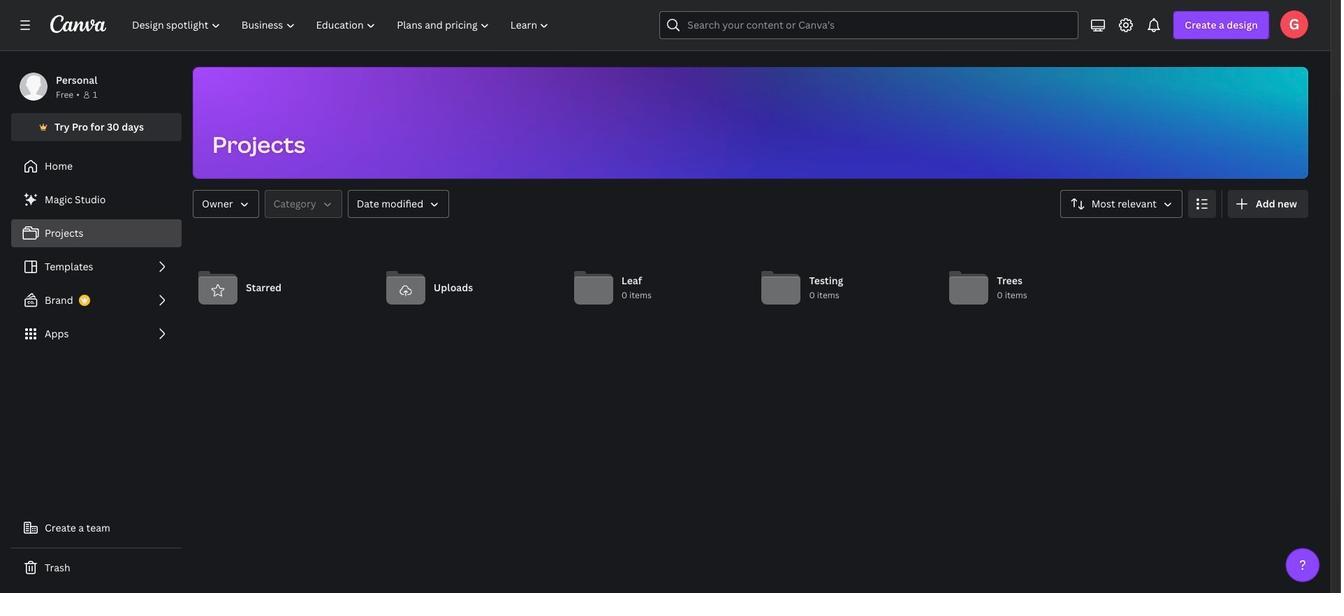 Task type: vqa. For each thing, say whether or not it's contained in the screenshot.
OWNER BUTTON at the top left of page
yes



Task type: describe. For each thing, give the bounding box(es) containing it.
Search search field
[[688, 12, 1051, 38]]

Date modified button
[[348, 190, 449, 218]]

Sort by button
[[1060, 190, 1183, 218]]



Task type: locate. For each thing, give the bounding box(es) containing it.
genericname382024 image
[[1280, 10, 1308, 38], [1280, 10, 1308, 38]]

top level navigation element
[[123, 11, 561, 39]]

list
[[11, 186, 182, 348]]

Owner button
[[193, 190, 259, 218]]

None search field
[[660, 11, 1079, 39]]

Category button
[[264, 190, 342, 218]]



